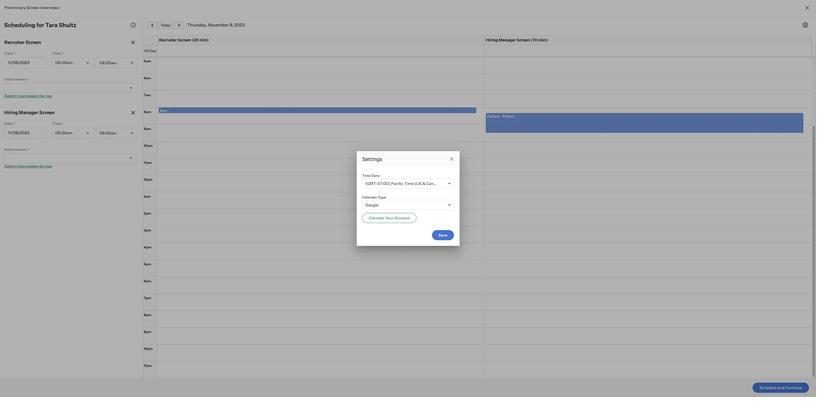 Task type: describe. For each thing, give the bounding box(es) containing it.
recruiter for recruiter screen (20 min)
[[159, 38, 177, 42]]

9:30am
[[503, 114, 515, 119]]

2pm
[[144, 211, 151, 215]]

8:20am
[[488, 114, 500, 119]]

11/09/2023 for hiring
[[8, 130, 29, 135]]

preliminary
[[4, 5, 25, 10]]

&
[[423, 181, 426, 186]]

all day
[[144, 48, 156, 53]]

select interviewers by tag for manager
[[4, 164, 52, 168]]

save
[[439, 233, 448, 238]]

google option
[[366, 203, 379, 207]]

all
[[144, 48, 149, 53]]

schedule
[[760, 386, 777, 390]]

select interviewers by tag link for manager
[[4, 164, 52, 168]]

2 min) from the left
[[539, 38, 548, 42]]

7pm
[[144, 296, 151, 300]]

hiring manager screen (70 min)
[[486, 38, 548, 42]]

08:00am - 08:20am image
[[160, 109, 171, 113]]

shultz
[[59, 21, 76, 29]]

today button
[[158, 21, 173, 29]]

interviewers for hiring
[[4, 147, 27, 152]]

hiring manager screen
[[4, 110, 55, 115]]

account
[[395, 216, 410, 220]]

recruiter screen (20 min)
[[159, 38, 209, 42]]

remove interview image for recruiter screen
[[130, 40, 136, 45]]

select for recruiter screen
[[4, 93, 16, 98]]

8:20am - 9:30am
[[488, 114, 515, 119]]

day
[[150, 48, 156, 53]]

interviewers for recruiter
[[4, 77, 27, 81]]

november
[[208, 22, 229, 28]]

canada)
[[427, 181, 442, 186]]

select for hiring manager screen
[[4, 164, 16, 168]]

tara
[[45, 21, 58, 29]]

select interviewers by tag link for screen
[[4, 93, 52, 98]]

zone
[[372, 174, 380, 178]]

left single arrow image
[[150, 23, 155, 27]]

and
[[778, 386, 785, 390]]

remove interview image for hiring manager screen
[[130, 110, 136, 116]]

6am
[[144, 76, 151, 80]]

3pm
[[144, 228, 151, 232]]

pacific
[[391, 181, 404, 186]]

close image
[[805, 5, 811, 11]]

9pm
[[144, 330, 151, 334]]

interviewers for screen
[[17, 93, 40, 98]]

time zone
[[363, 174, 380, 178]]

8am
[[144, 110, 151, 114]]

connect your account
[[369, 216, 410, 220]]

date for recruiter
[[4, 51, 13, 56]]

5am
[[144, 59, 151, 63]]

for
[[36, 21, 44, 29]]

2023
[[234, 22, 245, 28]]

preliminary screen interviews
[[4, 5, 59, 10]]

07:00)
[[378, 181, 391, 186]]

(us
[[415, 181, 422, 186]]

6pm
[[144, 279, 151, 283]]

(20
[[192, 38, 199, 42]]

date for hiring
[[4, 121, 13, 126]]

1 min) from the left
[[200, 38, 209, 42]]

calendar
[[363, 195, 377, 199]]

tag for recruiter screen
[[46, 93, 52, 98]]

screen for preliminary screen interviews
[[26, 5, 39, 10]]



Task type: locate. For each thing, give the bounding box(es) containing it.
2 date from the top
[[4, 121, 13, 126]]

0 vertical spatial date
[[4, 51, 13, 56]]

remove interview image down candidate details image
[[130, 40, 136, 45]]

recruiter
[[159, 38, 177, 42], [4, 40, 25, 45]]

11/09/2023 down recruiter screen
[[8, 60, 29, 65]]

2 remove interview image from the top
[[130, 110, 136, 116]]

candidate details image
[[130, 22, 136, 28]]

11am
[[144, 160, 152, 165]]

1 vertical spatial by
[[40, 164, 45, 168]]

2 interviewers from the top
[[17, 164, 40, 168]]

1 interviewers from the top
[[4, 77, 27, 81]]

thursday,
[[187, 22, 207, 28]]

2 by from the top
[[40, 164, 45, 168]]

1 11/09/2023 from the top
[[8, 60, 29, 65]]

2 select interviewers by tag from the top
[[4, 164, 52, 168]]

1 vertical spatial remove interview image
[[130, 110, 136, 116]]

0 horizontal spatial min)
[[200, 38, 209, 42]]

time
[[52, 51, 61, 56], [52, 121, 61, 126], [363, 174, 371, 178], [405, 181, 414, 186]]

today
[[161, 23, 171, 27]]

hiring for hiring manager screen
[[4, 110, 18, 115]]

remove interview image left 8am
[[130, 110, 136, 116]]

0 horizontal spatial recruiter
[[4, 40, 25, 45]]

type
[[378, 195, 386, 199]]

hiring
[[486, 38, 498, 42], [4, 110, 18, 115]]

scheduling for tara shultz
[[4, 21, 76, 29]]

select interviewers by tag for screen
[[4, 93, 52, 98]]

0 vertical spatial remove interview image
[[130, 40, 136, 45]]

manager for hiring manager screen
[[19, 110, 38, 115]]

11/09/2023 down hiring manager screen
[[8, 130, 29, 135]]

screen for recruiter screen (20 min)
[[178, 38, 191, 42]]

by for screen
[[40, 93, 45, 98]]

5pm
[[144, 262, 151, 266]]

min)
[[200, 38, 209, 42], [539, 38, 548, 42]]

select
[[4, 93, 16, 98], [4, 164, 16, 168]]

manager
[[499, 38, 516, 42], [19, 110, 38, 115]]

-
[[501, 114, 502, 119]]

1 select interviewers by tag link from the top
[[4, 93, 52, 98]]

schedule and continue button
[[753, 383, 810, 393]]

1 select from the top
[[4, 93, 16, 98]]

0 vertical spatial select interviewers by tag link
[[4, 93, 52, 98]]

10pm
[[144, 347, 153, 351]]

thursday, november 9, 2023
[[187, 22, 245, 28]]

11/09/2023 for recruiter
[[8, 60, 29, 65]]

1 date from the top
[[4, 51, 13, 56]]

hiring for hiring manager screen (70 min)
[[486, 38, 498, 42]]

min) right (20
[[200, 38, 209, 42]]

1 horizontal spatial hiring
[[486, 38, 498, 42]]

tag for hiring manager screen
[[46, 164, 52, 168]]

4pm
[[144, 245, 152, 249]]

(gmt-
[[366, 181, 378, 186]]

your
[[385, 216, 394, 220]]

by
[[40, 93, 45, 98], [40, 164, 45, 168]]

1 vertical spatial select
[[4, 164, 16, 168]]

settings image
[[803, 22, 809, 28]]

1 vertical spatial manager
[[19, 110, 38, 115]]

(gmt-07:00) pacific time (us & canada)
[[366, 181, 442, 186]]

connect your account link
[[363, 213, 417, 223]]

interviews
[[40, 5, 59, 10]]

1 horizontal spatial min)
[[539, 38, 548, 42]]

10am
[[144, 144, 153, 148]]

schedule and continue
[[760, 386, 803, 390]]

settings
[[363, 156, 383, 162]]

2 11/09/2023 from the top
[[8, 130, 29, 135]]

1 interviewers from the top
[[17, 93, 40, 98]]

0 vertical spatial by
[[40, 93, 45, 98]]

interviewers for manager
[[17, 164, 40, 168]]

date
[[4, 51, 13, 56], [4, 121, 13, 126]]

select interviewers by tag
[[4, 93, 52, 98], [4, 164, 52, 168]]

screen for recruiter screen
[[26, 40, 41, 45]]

1 vertical spatial interviewers
[[17, 164, 40, 168]]

0 horizontal spatial hiring
[[4, 110, 18, 115]]

connect your account button
[[363, 213, 417, 223]]

google
[[366, 203, 379, 207]]

settings dialog
[[357, 151, 460, 246]]

1 vertical spatial select interviewers by tag link
[[4, 164, 52, 168]]

by for manager
[[40, 164, 45, 168]]

0 vertical spatial select interviewers by tag
[[4, 93, 52, 98]]

2 select from the top
[[4, 164, 16, 168]]

2 interviewers from the top
[[4, 147, 27, 152]]

scheduling
[[4, 21, 35, 29]]

connect
[[369, 216, 385, 220]]

8pm
[[144, 313, 151, 317]]

11pm
[[144, 364, 152, 368]]

1 remove interview image from the top
[[130, 40, 136, 45]]

recruiter screen
[[4, 40, 41, 45]]

date down recruiter screen
[[4, 51, 13, 56]]

11/09/2023
[[8, 60, 29, 65], [8, 130, 29, 135]]

0 horizontal spatial manager
[[19, 110, 38, 115]]

screen
[[26, 5, 39, 10], [178, 38, 191, 42], [517, 38, 531, 42], [26, 40, 41, 45], [39, 110, 55, 115]]

recruiter down today button
[[159, 38, 177, 42]]

1 vertical spatial 11/09/2023
[[8, 130, 29, 135]]

1 vertical spatial hiring
[[4, 110, 18, 115]]

(70
[[531, 38, 538, 42]]

select interviewers by tag link
[[4, 93, 52, 98], [4, 164, 52, 168]]

tag
[[46, 93, 52, 98], [46, 164, 52, 168]]

0 vertical spatial 11/09/2023
[[8, 60, 29, 65]]

1 vertical spatial tag
[[46, 164, 52, 168]]

9,
[[230, 22, 234, 28]]

7am
[[144, 93, 151, 97]]

interviewers
[[4, 77, 27, 81], [4, 147, 27, 152]]

continue
[[786, 386, 803, 390]]

1 horizontal spatial manager
[[499, 38, 516, 42]]

9am
[[144, 127, 151, 131]]

interviewers
[[17, 93, 40, 98], [17, 164, 40, 168]]

1 select interviewers by tag from the top
[[4, 93, 52, 98]]

1 vertical spatial date
[[4, 121, 13, 126]]

2 select interviewers by tag link from the top
[[4, 164, 52, 168]]

0 vertical spatial manager
[[499, 38, 516, 42]]

0 vertical spatial interviewers
[[17, 93, 40, 98]]

1 horizontal spatial recruiter
[[159, 38, 177, 42]]

date down hiring manager screen
[[4, 121, 13, 126]]

calendar type
[[363, 195, 386, 199]]

0 vertical spatial hiring
[[486, 38, 498, 42]]

min) right (70 in the right of the page
[[539, 38, 548, 42]]

1 by from the top
[[40, 93, 45, 98]]

8:20am - 9:30am link
[[486, 113, 804, 133]]

save button
[[432, 230, 454, 240]]

2 tag from the top
[[46, 164, 52, 168]]

1 vertical spatial select interviewers by tag
[[4, 164, 52, 168]]

recruiter for recruiter screen
[[4, 40, 25, 45]]

1 tag from the top
[[46, 93, 52, 98]]

recruiter down scheduling at left
[[4, 40, 25, 45]]

12pm
[[144, 177, 153, 182]]

0 vertical spatial tag
[[46, 93, 52, 98]]

1 vertical spatial interviewers
[[4, 147, 27, 152]]

0 vertical spatial select
[[4, 93, 16, 98]]

right single arrow image
[[177, 23, 181, 27]]

1pm
[[144, 194, 151, 199]]

manager for hiring manager screen (70 min)
[[499, 38, 516, 42]]

(gmt-07:00) pacific time (us & canada) option
[[366, 181, 442, 186]]

0 vertical spatial interviewers
[[4, 77, 27, 81]]

remove interview image
[[130, 40, 136, 45], [130, 110, 136, 116]]



Task type: vqa. For each thing, say whether or not it's contained in the screenshot.
Activity
no



